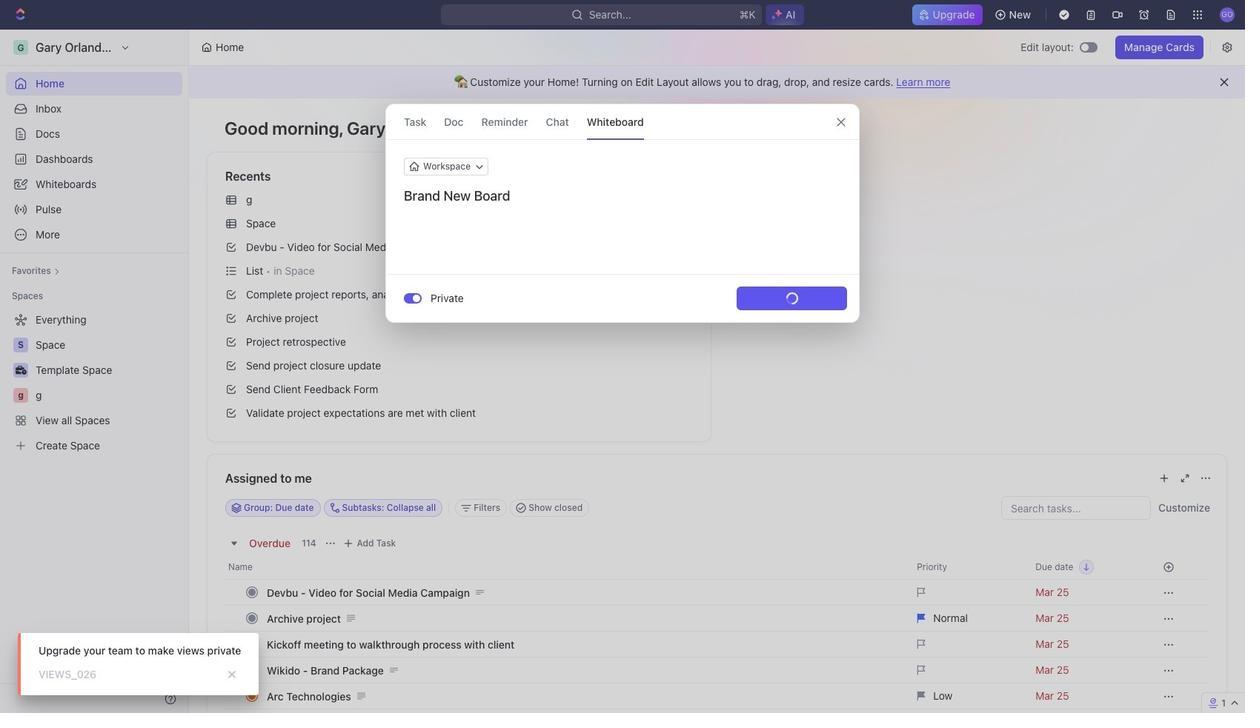 Task type: locate. For each thing, give the bounding box(es) containing it.
dialog
[[385, 104, 860, 323]]

tree inside sidebar navigation
[[6, 308, 182, 458]]

Search tasks... text field
[[1002, 497, 1150, 520]]

tree
[[6, 308, 182, 458]]

alert
[[189, 66, 1245, 99]]

Name this Whiteboard... field
[[386, 188, 859, 205]]



Task type: vqa. For each thing, say whether or not it's contained in the screenshot.
the bottommost business time image
no



Task type: describe. For each thing, give the bounding box(es) containing it.
sidebar navigation
[[0, 30, 189, 714]]



